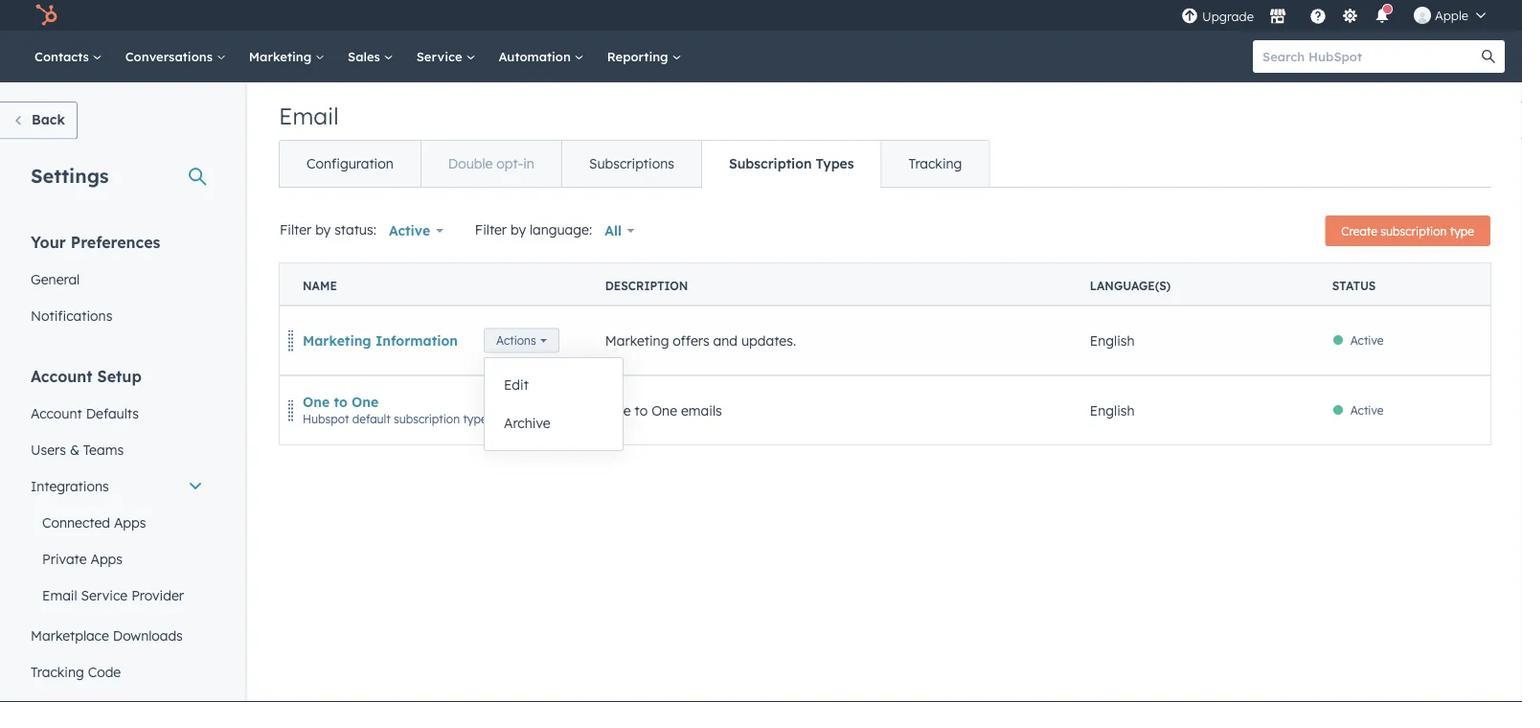 Task type: locate. For each thing, give the bounding box(es) containing it.
account defaults link
[[19, 395, 215, 432]]

account up account defaults at the left bottom
[[31, 366, 93, 386]]

information
[[376, 332, 458, 349]]

1 vertical spatial subscription
[[394, 412, 460, 426]]

email service provider link
[[19, 577, 215, 614]]

email inside account setup element
[[42, 587, 77, 604]]

account
[[31, 366, 93, 386], [31, 405, 82, 422]]

0 vertical spatial subscription
[[1381, 224, 1447, 238]]

0 vertical spatial service
[[416, 48, 466, 64]]

1 vertical spatial english
[[1090, 402, 1135, 419]]

type
[[1450, 224, 1475, 238], [463, 412, 487, 426]]

by
[[315, 221, 331, 238], [511, 221, 526, 238]]

1 vertical spatial tracking
[[31, 663, 84, 680]]

archive button
[[485, 404, 623, 443]]

back link
[[0, 102, 78, 139]]

search image
[[1482, 50, 1496, 63]]

1 vertical spatial apps
[[91, 550, 123, 567]]

1 vertical spatial account
[[31, 405, 82, 422]]

0 vertical spatial tracking
[[909, 155, 962, 172]]

1 vertical spatial service
[[81, 587, 128, 604]]

2 vertical spatial active
[[1351, 403, 1384, 418]]

notifications
[[31, 307, 112, 324]]

0 vertical spatial account
[[31, 366, 93, 386]]

service link
[[405, 31, 487, 82]]

service inside account setup element
[[81, 587, 128, 604]]

sales link
[[336, 31, 405, 82]]

email service provider
[[42, 587, 184, 604]]

double
[[448, 155, 493, 172]]

private apps
[[42, 550, 123, 567]]

opt-
[[497, 155, 523, 172]]

0 horizontal spatial filter
[[280, 221, 312, 238]]

default
[[352, 412, 391, 426]]

tracking for tracking code
[[31, 663, 84, 680]]

apps up email service provider
[[91, 550, 123, 567]]

marketing left sales
[[249, 48, 315, 64]]

subscription inside button
[[1381, 224, 1447, 238]]

marketing down the name
[[303, 332, 371, 349]]

email up configuration
[[279, 102, 339, 130]]

help button
[[1302, 0, 1335, 31]]

account up users
[[31, 405, 82, 422]]

english
[[1090, 332, 1135, 349], [1090, 402, 1135, 419]]

conversations
[[125, 48, 216, 64]]

1 account from the top
[[31, 366, 93, 386]]

marketing link
[[237, 31, 336, 82]]

1 english from the top
[[1090, 332, 1135, 349]]

tracking
[[909, 155, 962, 172], [31, 663, 84, 680]]

subscription right default
[[394, 412, 460, 426]]

1 by from the left
[[315, 221, 331, 238]]

menu containing apple
[[1179, 0, 1499, 31]]

settings link
[[1338, 5, 1362, 25]]

provider
[[131, 587, 184, 604]]

automation
[[499, 48, 575, 64]]

to for hubspot
[[334, 394, 348, 410]]

0 vertical spatial active
[[389, 222, 430, 239]]

tracking code link
[[19, 654, 215, 690]]

filter down 'double opt-in' link
[[475, 221, 507, 238]]

service right sales "link" on the top left of the page
[[416, 48, 466, 64]]

1 horizontal spatial email
[[279, 102, 339, 130]]

apps down 'integrations' button
[[114, 514, 146, 531]]

email down private
[[42, 587, 77, 604]]

code
[[88, 663, 121, 680]]

service
[[416, 48, 466, 64], [81, 587, 128, 604]]

double opt-in
[[448, 155, 535, 172]]

1 horizontal spatial subscription
[[1381, 224, 1447, 238]]

filter by status:
[[280, 221, 376, 238]]

tracking inside "link"
[[909, 155, 962, 172]]

1 horizontal spatial tracking
[[909, 155, 962, 172]]

by for language:
[[511, 221, 526, 238]]

active for marketing offers and updates.
[[1351, 333, 1384, 348]]

marketing left offers
[[605, 332, 669, 349]]

marketing
[[249, 48, 315, 64], [303, 332, 371, 349], [605, 332, 669, 349]]

0 horizontal spatial to
[[334, 394, 348, 410]]

1 horizontal spatial type
[[1450, 224, 1475, 238]]

0 horizontal spatial email
[[42, 587, 77, 604]]

account setup element
[[19, 366, 215, 702]]

1 horizontal spatial filter
[[475, 221, 507, 238]]

description
[[605, 279, 688, 293]]

tracking link
[[881, 141, 989, 187]]

status
[[1332, 279, 1376, 293]]

defaults
[[86, 405, 139, 422]]

hubspot link
[[23, 4, 72, 27]]

marketing for marketing information
[[303, 332, 371, 349]]

conversations link
[[114, 31, 237, 82]]

&
[[70, 441, 79, 458]]

tracking inside account setup element
[[31, 663, 84, 680]]

0 vertical spatial apps
[[114, 514, 146, 531]]

active inside the active popup button
[[389, 222, 430, 239]]

filter
[[280, 221, 312, 238], [475, 221, 507, 238]]

1 horizontal spatial to
[[635, 402, 648, 419]]

subscription right create
[[1381, 224, 1447, 238]]

2 account from the top
[[31, 405, 82, 422]]

email
[[279, 102, 339, 130], [42, 587, 77, 604]]

0 horizontal spatial type
[[463, 412, 487, 426]]

configuration
[[307, 155, 394, 172]]

reporting link
[[596, 31, 693, 82]]

all
[[605, 222, 622, 239]]

to up hubspot
[[334, 394, 348, 410]]

reporting
[[607, 48, 672, 64]]

filter left "status:"
[[280, 221, 312, 238]]

sales
[[348, 48, 384, 64]]

0 vertical spatial email
[[279, 102, 339, 130]]

connected
[[42, 514, 110, 531]]

search button
[[1473, 40, 1505, 73]]

1 filter from the left
[[280, 221, 312, 238]]

actions button
[[484, 328, 559, 353]]

one
[[303, 394, 330, 410], [352, 394, 379, 410], [605, 402, 631, 419], [652, 402, 677, 419]]

to inside one to one hubspot default subscription type
[[334, 394, 348, 410]]

notifications button
[[1366, 0, 1399, 31]]

navigation
[[279, 140, 990, 188]]

1 horizontal spatial service
[[416, 48, 466, 64]]

back
[[32, 111, 65, 128]]

0 horizontal spatial tracking
[[31, 663, 84, 680]]

2 english from the top
[[1090, 402, 1135, 419]]

by left "status:"
[[315, 221, 331, 238]]

0 horizontal spatial service
[[81, 587, 128, 604]]

1 vertical spatial type
[[463, 412, 487, 426]]

integrations button
[[19, 468, 215, 504]]

active
[[389, 222, 430, 239], [1351, 333, 1384, 348], [1351, 403, 1384, 418]]

0 horizontal spatial subscription
[[394, 412, 460, 426]]

active for one to one emails
[[1351, 403, 1384, 418]]

preferences
[[71, 232, 160, 251]]

1 horizontal spatial by
[[511, 221, 526, 238]]

apps
[[114, 514, 146, 531], [91, 550, 123, 567]]

2 filter from the left
[[475, 221, 507, 238]]

menu
[[1179, 0, 1499, 31]]

apps for private apps
[[91, 550, 123, 567]]

0 vertical spatial english
[[1090, 332, 1135, 349]]

2 by from the left
[[511, 221, 526, 238]]

type inside one to one hubspot default subscription type
[[463, 412, 487, 426]]

to left emails
[[635, 402, 648, 419]]

marketing for marketing offers and updates.
[[605, 332, 669, 349]]

tracking for tracking
[[909, 155, 962, 172]]

subscription types
[[729, 155, 854, 172]]

0 horizontal spatial by
[[315, 221, 331, 238]]

your preferences
[[31, 232, 160, 251]]

marketplaces image
[[1269, 9, 1287, 26]]

1 vertical spatial active
[[1351, 333, 1384, 348]]

1 vertical spatial email
[[42, 587, 77, 604]]

by left language:
[[511, 221, 526, 238]]

emails
[[681, 402, 722, 419]]

service down private apps link
[[81, 587, 128, 604]]

setup
[[97, 366, 142, 386]]

0 vertical spatial type
[[1450, 224, 1475, 238]]

email for email
[[279, 102, 339, 130]]

create subscription type
[[1342, 224, 1475, 238]]

type inside button
[[1450, 224, 1475, 238]]

one to one emails
[[605, 402, 722, 419]]



Task type: describe. For each thing, give the bounding box(es) containing it.
contacts link
[[23, 31, 114, 82]]

marketplaces button
[[1258, 0, 1298, 31]]

apple button
[[1403, 0, 1497, 31]]

upgrade image
[[1181, 8, 1199, 25]]

bob builder image
[[1414, 7, 1431, 24]]

and
[[713, 332, 738, 349]]

connected apps link
[[19, 504, 215, 541]]

your
[[31, 232, 66, 251]]

offers
[[673, 332, 710, 349]]

integrations
[[31, 478, 109, 494]]

navigation containing configuration
[[279, 140, 990, 188]]

general
[[31, 271, 80, 287]]

private
[[42, 550, 87, 567]]

double opt-in link
[[420, 141, 561, 187]]

english for one to one emails
[[1090, 402, 1135, 419]]

configuration link
[[280, 141, 420, 187]]

edit
[[504, 377, 529, 393]]

your preferences element
[[19, 231, 215, 334]]

users & teams
[[31, 441, 124, 458]]

language:
[[530, 221, 592, 238]]

one to one button
[[303, 394, 379, 410]]

name
[[303, 279, 337, 293]]

subscriptions
[[589, 155, 674, 172]]

upgrade
[[1202, 9, 1254, 24]]

active button
[[376, 212, 456, 250]]

updates.
[[742, 332, 796, 349]]

create
[[1342, 224, 1378, 238]]

notifications image
[[1374, 9, 1391, 26]]

marketing information
[[303, 332, 458, 349]]

notifications link
[[19, 297, 215, 334]]

users & teams link
[[19, 432, 215, 468]]

subscription
[[729, 155, 812, 172]]

in
[[523, 155, 535, 172]]

general link
[[19, 261, 215, 297]]

filter for filter by language:
[[475, 221, 507, 238]]

language(s)
[[1090, 279, 1171, 293]]

apps for connected apps
[[114, 514, 146, 531]]

marketing offers and updates.
[[605, 332, 796, 349]]

account for account defaults
[[31, 405, 82, 422]]

status:
[[335, 221, 376, 238]]

one to one hubspot default subscription type
[[303, 394, 487, 426]]

private apps link
[[19, 541, 215, 577]]

marketing information button
[[303, 332, 458, 349]]

account defaults
[[31, 405, 139, 422]]

marketplace downloads link
[[19, 617, 215, 654]]

by for status:
[[315, 221, 331, 238]]

tracking code
[[31, 663, 121, 680]]

types
[[816, 155, 854, 172]]

create subscription type button
[[1325, 216, 1491, 246]]

marketplace downloads
[[31, 627, 183, 644]]

settings
[[31, 163, 109, 187]]

marketplace
[[31, 627, 109, 644]]

account setup
[[31, 366, 142, 386]]

teams
[[83, 441, 124, 458]]

filter by language:
[[475, 221, 592, 238]]

contacts
[[34, 48, 93, 64]]

apple
[[1435, 7, 1469, 23]]

settings image
[[1342, 8, 1359, 25]]

archive
[[504, 415, 551, 432]]

help image
[[1310, 9, 1327, 26]]

hubspot image
[[34, 4, 57, 27]]

actions
[[496, 333, 536, 348]]

email for email service provider
[[42, 587, 77, 604]]

Search HubSpot search field
[[1253, 40, 1488, 73]]

downloads
[[113, 627, 183, 644]]

account for account setup
[[31, 366, 93, 386]]

filter for filter by status:
[[280, 221, 312, 238]]

subscription inside one to one hubspot default subscription type
[[394, 412, 460, 426]]

subscription types link
[[701, 141, 881, 187]]

marketing for marketing
[[249, 48, 315, 64]]

users
[[31, 441, 66, 458]]

hubspot
[[303, 412, 349, 426]]

edit button
[[485, 366, 623, 404]]

automation link
[[487, 31, 596, 82]]

all button
[[592, 212, 647, 250]]

connected apps
[[42, 514, 146, 531]]

english for marketing offers and updates.
[[1090, 332, 1135, 349]]

to for emails
[[635, 402, 648, 419]]



Task type: vqa. For each thing, say whether or not it's contained in the screenshot.
'Service' within Email Service Provider link
yes



